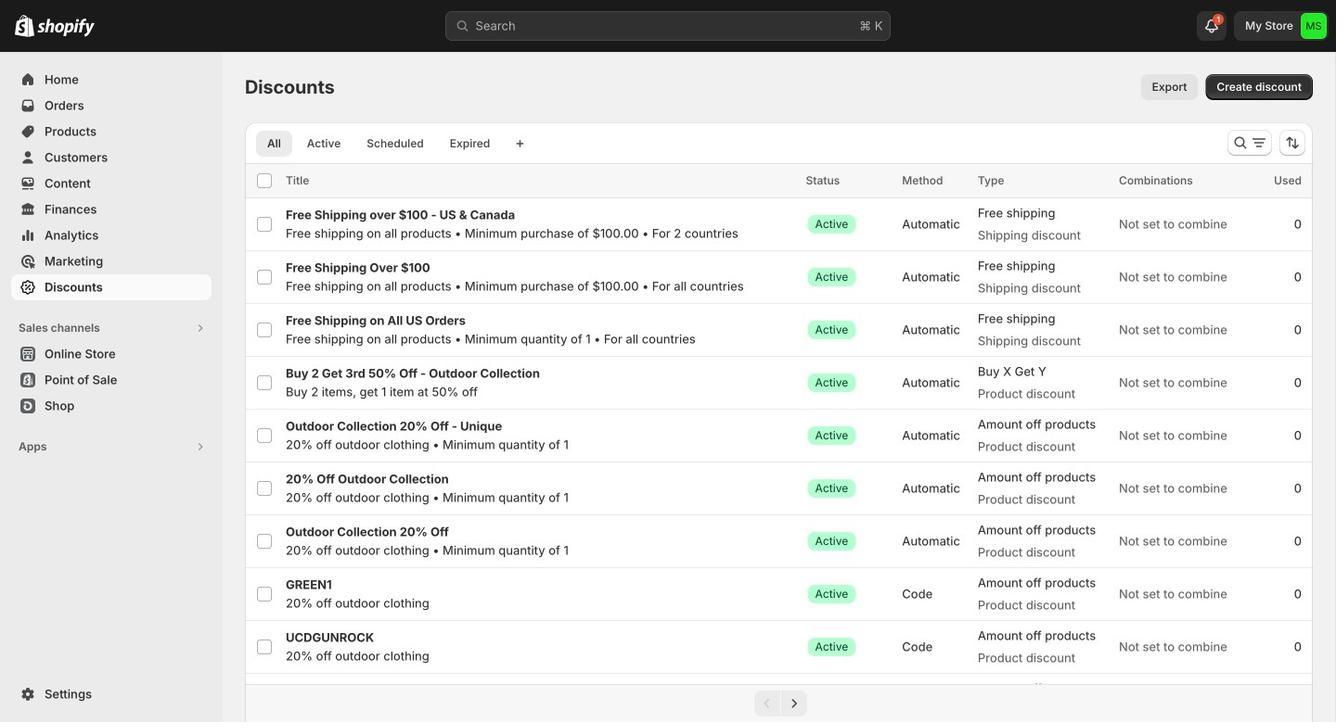 Task type: describe. For each thing, give the bounding box(es) containing it.
shopify image
[[37, 18, 95, 37]]

pagination element
[[245, 685, 1313, 723]]



Task type: vqa. For each thing, say whether or not it's contained in the screenshot.
text box
no



Task type: locate. For each thing, give the bounding box(es) containing it.
tab list
[[252, 130, 505, 157]]

dialog
[[0, 181, 1336, 542]]



